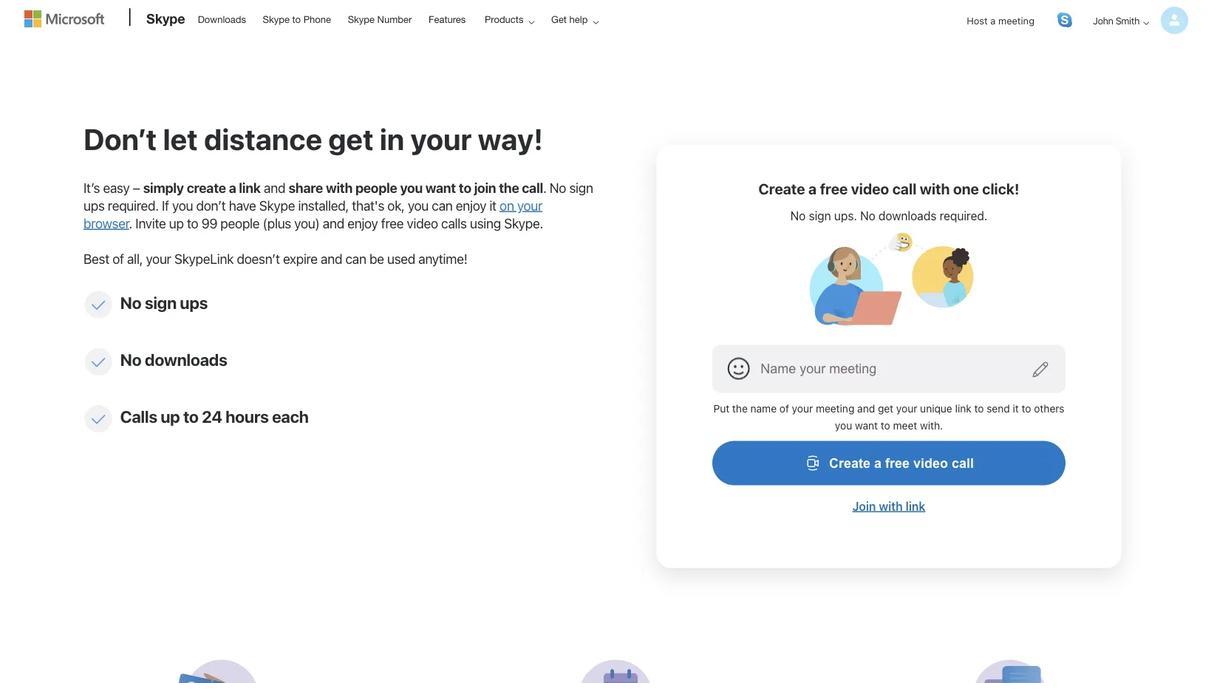 Task type: vqa. For each thing, say whether or not it's contained in the screenshot.
the and in the Record Skype calls to capture special moments, note key decisions and use live subtitles to read the words that are spoken.
no



Task type: locate. For each thing, give the bounding box(es) containing it.
required. down one
[[940, 209, 988, 223]]

enjoy down that's
[[348, 215, 378, 231]]

1 vertical spatial ups
[[180, 293, 208, 312]]

0 vertical spatial ups
[[84, 197, 105, 213]]

it's easy – simply create a link and share with people you want to join the call
[[84, 180, 543, 196]]

ups
[[84, 197, 105, 213], [180, 293, 208, 312]]

call inside button
[[952, 455, 974, 471]]

0 vertical spatial want
[[426, 180, 456, 196]]

want inside put the name of your meeting and get your unique link to send it to others you want to meet with.
[[855, 419, 878, 431]]

required. inside . no sign ups required. if you don't have skype installed, that's ok, you can enjoy it
[[108, 197, 159, 213]]

1 horizontal spatial call
[[893, 180, 917, 197]]

2 horizontal spatial free
[[886, 455, 910, 471]]

0 horizontal spatial sign
[[145, 293, 177, 312]]

1 vertical spatial of
[[780, 403, 789, 415]]

0 vertical spatial downloads
[[879, 209, 937, 223]]

downloads
[[198, 13, 246, 25]]

downloads down create a free video call with one click! heading
[[879, 209, 937, 223]]

1 vertical spatial up
[[161, 407, 180, 426]]

it
[[490, 197, 497, 213], [1013, 403, 1019, 415]]

hours
[[226, 407, 269, 426]]

to left join
[[459, 180, 471, 196]]

2 horizontal spatial with
[[920, 180, 950, 197]]

skype left number
[[348, 13, 375, 25]]

skype
[[146, 10, 185, 26], [263, 13, 290, 25], [348, 13, 375, 25], [259, 197, 295, 213]]

0 horizontal spatial meeting
[[816, 403, 855, 415]]

skype left phone
[[263, 13, 290, 25]]

skype inside 'link'
[[146, 10, 185, 26]]

free inside button
[[886, 455, 910, 471]]

want up calls
[[426, 180, 456, 196]]

your right the name at the right bottom of page
[[792, 403, 813, 415]]

link right unique
[[955, 403, 972, 415]]

up
[[169, 215, 184, 231], [161, 407, 180, 426]]

call inside heading
[[893, 180, 917, 197]]

24
[[202, 407, 222, 426]]

0 vertical spatial meeting
[[999, 15, 1035, 26]]

video up no sign ups. no downloads required.
[[851, 180, 889, 197]]

1 vertical spatial free
[[381, 215, 404, 231]]

let
[[163, 122, 198, 156]]

host
[[967, 15, 988, 26]]

1 horizontal spatial video
[[851, 180, 889, 197]]

with right join
[[879, 499, 903, 513]]

no for no sign ups. no downloads required.
[[791, 209, 806, 223]]

expire
[[283, 251, 318, 266]]

meeting inside "host a meeting" link
[[999, 15, 1035, 26]]

video
[[851, 180, 889, 197], [407, 215, 438, 231], [914, 455, 948, 471]]

menu bar containing host a meeting
[[955, 1, 1189, 51]]

1 vertical spatial create
[[829, 455, 871, 471]]

1 horizontal spatial get
[[878, 403, 894, 415]]

with up installed,
[[326, 180, 353, 196]]

create inside button
[[829, 455, 871, 471]]

and down name your meeting text field
[[858, 403, 875, 415]]

0 vertical spatial of
[[112, 251, 124, 266]]

your
[[411, 122, 472, 156], [517, 197, 543, 213], [146, 251, 171, 266], [792, 403, 813, 415], [897, 403, 918, 415]]

the up on
[[499, 180, 519, 196]]

can up calls
[[432, 197, 453, 213]]

want
[[426, 180, 456, 196], [855, 419, 878, 431]]

and for you)
[[323, 215, 344, 231]]

name
[[751, 403, 777, 415]]

0 vertical spatial enjoy
[[456, 197, 486, 213]]

products
[[485, 13, 524, 25]]

0 horizontal spatial downloads
[[145, 350, 227, 369]]

join with link
[[853, 499, 926, 513]]

don't
[[84, 122, 157, 156]]

1 vertical spatial sign
[[809, 209, 831, 223]]

up right . invite
[[169, 215, 184, 231]]

1 horizontal spatial of
[[780, 403, 789, 415]]

features
[[429, 13, 466, 25]]

skype for skype
[[146, 10, 185, 26]]

get help button
[[542, 1, 611, 38]]

you up ok,
[[400, 180, 423, 196]]

video inside button
[[914, 455, 948, 471]]

video for create a free video call with one click!
[[851, 180, 889, 197]]

free
[[820, 180, 848, 197], [381, 215, 404, 231], [886, 455, 910, 471]]

up for calls
[[161, 407, 180, 426]]

0 vertical spatial sign
[[569, 180, 593, 196]]

sign left ups. on the right top of the page
[[809, 209, 831, 223]]

1 horizontal spatial people
[[355, 180, 397, 196]]

and down installed,
[[323, 215, 344, 231]]

free inside heading
[[820, 180, 848, 197]]

required. down –
[[108, 197, 159, 213]]

0 horizontal spatial create
[[759, 180, 805, 197]]

skype inside 'link'
[[348, 13, 375, 25]]

1 vertical spatial get
[[878, 403, 894, 415]]

2 horizontal spatial sign
[[809, 209, 831, 223]]

2 vertical spatial video
[[914, 455, 948, 471]]

. invite
[[129, 215, 166, 231]]

1 vertical spatial enjoy
[[348, 215, 378, 231]]

2 horizontal spatial link
[[955, 403, 972, 415]]

get inside put the name of your meeting and get your unique link to send it to others you want to meet with.
[[878, 403, 894, 415]]

people
[[355, 180, 397, 196], [221, 215, 260, 231]]

create for create a free video call
[[829, 455, 871, 471]]

arrow down image
[[1138, 14, 1155, 32]]

and right 'expire'
[[321, 251, 342, 266]]

skype to phone
[[263, 13, 331, 25]]

create a free video call with one click! heading
[[759, 179, 1020, 199]]

the right put
[[732, 403, 748, 415]]

don't let distance get in your way! main content
[[0, 47, 1231, 683]]

1 horizontal spatial sign
[[569, 180, 593, 196]]

call up skype.
[[522, 180, 543, 196]]

 link
[[1058, 13, 1073, 27]]

people down have
[[221, 215, 260, 231]]

sign for no sign ups. no downloads required.
[[809, 209, 831, 223]]

meeting
[[999, 15, 1035, 26], [816, 403, 855, 415]]

no inside . no sign ups required. if you don't have skype installed, that's ok, you can enjoy it
[[550, 180, 566, 196]]

call up no sign ups. no downloads required.
[[893, 180, 917, 197]]

ups.
[[834, 209, 857, 223]]

0 horizontal spatial it
[[490, 197, 497, 213]]

call
[[522, 180, 543, 196], [893, 180, 917, 197], [952, 455, 974, 471]]

host a meeting
[[967, 15, 1035, 26]]

0 horizontal spatial required.
[[108, 197, 159, 213]]

0 vertical spatial link
[[239, 180, 261, 196]]

1 vertical spatial meeting
[[816, 403, 855, 415]]

john smith
[[1093, 15, 1140, 26]]

–
[[133, 180, 140, 196]]

2 horizontal spatial video
[[914, 455, 948, 471]]

to
[[292, 13, 301, 25], [459, 180, 471, 196], [187, 215, 198, 231], [975, 403, 984, 415], [1022, 403, 1032, 415], [183, 407, 199, 426], [881, 419, 891, 431]]

1 horizontal spatial with
[[879, 499, 903, 513]]

no for no sign ups
[[120, 293, 141, 312]]

meeting down name your meeting text field
[[816, 403, 855, 415]]

you up create a free video call button
[[835, 419, 852, 431]]

meeting right host
[[999, 15, 1035, 26]]

1 horizontal spatial the
[[732, 403, 748, 415]]

put the name of your meeting and get your unique link to send it to others you want to meet with.
[[714, 403, 1065, 431]]

it's
[[84, 180, 100, 196]]

calls
[[120, 407, 157, 426]]

1 horizontal spatial it
[[1013, 403, 1019, 415]]

video inside heading
[[851, 180, 889, 197]]

link up have
[[239, 180, 261, 196]]

no down all,
[[120, 293, 141, 312]]

to left meet
[[881, 419, 891, 431]]

create
[[759, 180, 805, 197], [829, 455, 871, 471]]

1 horizontal spatial want
[[855, 419, 878, 431]]

have
[[229, 197, 256, 213]]

each
[[272, 407, 309, 426]]

link inside put the name of your meeting and get your unique link to send it to others you want to meet with.
[[955, 403, 972, 415]]

it inside put the name of your meeting and get your unique link to send it to others you want to meet with.
[[1013, 403, 1019, 415]]

1 vertical spatial can
[[346, 251, 366, 266]]

link down create a free video call
[[906, 499, 926, 513]]

0 horizontal spatial the
[[499, 180, 519, 196]]

1 vertical spatial people
[[221, 215, 260, 231]]

on your browser link
[[84, 197, 543, 231]]

to left phone
[[292, 13, 301, 25]]

1 horizontal spatial free
[[820, 180, 848, 197]]

1 horizontal spatial enjoy
[[456, 197, 486, 213]]

0 vertical spatial video
[[851, 180, 889, 197]]

want left meet
[[855, 419, 878, 431]]

of left all,
[[112, 251, 124, 266]]

no left ups. on the right top of the page
[[791, 209, 806, 223]]

a for host a meeting
[[991, 15, 996, 26]]

get
[[551, 13, 567, 25]]

and
[[264, 180, 285, 196], [323, 215, 344, 231], [321, 251, 342, 266], [858, 403, 875, 415]]

0 horizontal spatial with
[[326, 180, 353, 196]]

it left on
[[490, 197, 497, 213]]

free down ok,
[[381, 215, 404, 231]]

can left be
[[346, 251, 366, 266]]

and left "share"
[[264, 180, 285, 196]]

get
[[328, 122, 374, 156], [878, 403, 894, 415]]

edit text image
[[1032, 361, 1049, 379]]

0 vertical spatial free
[[820, 180, 848, 197]]

menu bar
[[955, 1, 1189, 51]]

microsoft image
[[24, 10, 104, 27]]

it right send
[[1013, 403, 1019, 415]]

1 horizontal spatial can
[[432, 197, 453, 213]]

create
[[187, 180, 226, 196]]

create inside heading
[[759, 180, 805, 197]]

downloads down the no sign ups
[[145, 350, 227, 369]]

video down with.
[[914, 455, 948, 471]]

no right .
[[550, 180, 566, 196]]

link
[[239, 180, 261, 196], [955, 403, 972, 415], [906, 499, 926, 513]]

free up ups. on the right top of the page
[[820, 180, 848, 197]]

john
[[1093, 15, 1114, 26]]

2 vertical spatial sign
[[145, 293, 177, 312]]

ups down it's
[[84, 197, 105, 213]]

your up skype.
[[517, 197, 543, 213]]

skype.
[[504, 215, 543, 231]]

0 vertical spatial it
[[490, 197, 497, 213]]

0 vertical spatial up
[[169, 215, 184, 231]]

a inside heading
[[809, 180, 817, 197]]

with left one
[[920, 180, 950, 197]]

with
[[326, 180, 353, 196], [920, 180, 950, 197], [879, 499, 903, 513]]

enjoy down join
[[456, 197, 486, 213]]

call down unique
[[952, 455, 974, 471]]

1 vertical spatial video
[[407, 215, 438, 231]]

a for create a free video call
[[874, 455, 882, 471]]

sign up no downloads
[[145, 293, 177, 312]]

enjoy inside . no sign ups required. if you don't have skype installed, that's ok, you can enjoy it
[[456, 197, 486, 213]]

1 vertical spatial link
[[955, 403, 972, 415]]

1 vertical spatial it
[[1013, 403, 1019, 415]]

ups inside . no sign ups required. if you don't have skype installed, that's ok, you can enjoy it
[[84, 197, 105, 213]]

0 horizontal spatial video
[[407, 215, 438, 231]]

no for no downloads
[[120, 350, 141, 369]]

call for create a free video call with one click!
[[893, 180, 917, 197]]

0 horizontal spatial ups
[[84, 197, 105, 213]]

1 horizontal spatial create
[[829, 455, 871, 471]]

sign right .
[[569, 180, 593, 196]]

no
[[550, 180, 566, 196], [791, 209, 806, 223], [860, 209, 876, 223], [120, 293, 141, 312], [120, 350, 141, 369]]

up right calls
[[161, 407, 180, 426]]

and inside put the name of your meeting and get your unique link to send it to others you want to meet with.
[[858, 403, 875, 415]]

using
[[470, 215, 501, 231]]

of right the name at the right bottom of page
[[780, 403, 789, 415]]

others
[[1034, 403, 1065, 415]]

a inside menu bar
[[991, 15, 996, 26]]

1 horizontal spatial meeting
[[999, 15, 1035, 26]]

navigation
[[955, 1, 1189, 51]]

no sign ups. no downloads required.
[[791, 209, 988, 223]]

a for create a free video call with one click!
[[809, 180, 817, 197]]

no up calls
[[120, 350, 141, 369]]

video left calls
[[407, 215, 438, 231]]

send
[[987, 403, 1010, 415]]

0 horizontal spatial free
[[381, 215, 404, 231]]

2 vertical spatial free
[[886, 455, 910, 471]]

the
[[499, 180, 519, 196], [732, 403, 748, 415]]

you right ok,
[[408, 197, 429, 213]]

with inside create a free video call with one click! heading
[[920, 180, 950, 197]]

2 horizontal spatial call
[[952, 455, 974, 471]]

a inside button
[[874, 455, 882, 471]]

navigation containing host a meeting
[[955, 1, 1189, 51]]

you inside put the name of your meeting and get your unique link to send it to others you want to meet with.
[[835, 419, 852, 431]]

a
[[991, 15, 996, 26], [229, 180, 236, 196], [809, 180, 817, 197], [874, 455, 882, 471]]

enjoy
[[456, 197, 486, 213], [348, 215, 378, 231]]

distance
[[204, 122, 322, 156]]

skype up (plus
[[259, 197, 295, 213]]

be
[[370, 251, 384, 266]]

0 vertical spatial can
[[432, 197, 453, 213]]

get left in
[[328, 122, 374, 156]]

you)
[[294, 215, 320, 231]]

people up that's
[[355, 180, 397, 196]]

get up meet
[[878, 403, 894, 415]]

2 vertical spatial link
[[906, 499, 926, 513]]

1 vertical spatial the
[[732, 403, 748, 415]]

free down meet
[[886, 455, 910, 471]]

share
[[289, 180, 323, 196]]

1 vertical spatial downloads
[[145, 350, 227, 369]]

join
[[853, 499, 876, 513]]

1 vertical spatial want
[[855, 419, 878, 431]]

sign
[[569, 180, 593, 196], [809, 209, 831, 223], [145, 293, 177, 312]]

0 vertical spatial create
[[759, 180, 805, 197]]

0 horizontal spatial get
[[328, 122, 374, 156]]

skype left downloads link
[[146, 10, 185, 26]]

ups down skypelink
[[180, 293, 208, 312]]



Task type: describe. For each thing, give the bounding box(es) containing it.
browser
[[84, 215, 129, 231]]

99
[[202, 215, 217, 231]]

help
[[570, 13, 588, 25]]

to left 24 on the left of page
[[183, 407, 199, 426]]

Name your meeting text field
[[713, 345, 1066, 393]]

installed,
[[298, 197, 349, 213]]

(plus
[[263, 215, 291, 231]]

john smith link
[[1081, 1, 1189, 40]]

your right all,
[[146, 251, 171, 266]]

sign inside . no sign ups required. if you don't have skype installed, that's ok, you can enjoy it
[[569, 180, 593, 196]]

calls
[[441, 215, 467, 231]]

with.
[[920, 419, 943, 431]]

join
[[474, 180, 496, 196]]

0 vertical spatial the
[[499, 180, 519, 196]]

your right in
[[411, 122, 472, 156]]

on
[[500, 197, 514, 213]]

to left 99
[[187, 215, 198, 231]]

the inside put the name of your meeting and get your unique link to send it to others you want to meet with.
[[732, 403, 748, 415]]

0 horizontal spatial call
[[522, 180, 543, 196]]

of inside put the name of your meeting and get your unique link to send it to others you want to meet with.
[[780, 403, 789, 415]]

no sign ups
[[120, 293, 208, 312]]

free for create a free video call
[[886, 455, 910, 471]]

meet
[[893, 419, 918, 431]]

join with link link
[[853, 499, 926, 513]]

avatar image
[[1161, 7, 1189, 34]]

to left send
[[975, 403, 984, 415]]

up for . invite
[[169, 215, 184, 231]]

don't
[[196, 197, 226, 213]]

number
[[377, 13, 412, 25]]

in
[[380, 122, 405, 156]]

on your browser
[[84, 197, 543, 231]]

no downloads
[[120, 350, 227, 369]]

host a meeting link
[[955, 1, 1047, 40]]

1 horizontal spatial ups
[[180, 293, 208, 312]]

0 horizontal spatial link
[[239, 180, 261, 196]]

meet now image
[[804, 233, 974, 326]]

skype to phone link
[[256, 1, 338, 36]]

your up meet
[[897, 403, 918, 415]]

0 horizontal spatial people
[[221, 215, 260, 231]]

meeting inside put the name of your meeting and get your unique link to send it to others you want to meet with.
[[816, 403, 855, 415]]

skype link
[[139, 1, 190, 41]]

. invite up to 99 people (plus you) and enjoy free video calls using skype.
[[129, 215, 543, 231]]

0 horizontal spatial can
[[346, 251, 366, 266]]

get help
[[551, 13, 588, 25]]

free for create a free video call with one click!
[[820, 180, 848, 197]]

skype number
[[348, 13, 412, 25]]

sign for no sign ups
[[145, 293, 177, 312]]

skypelink
[[174, 251, 234, 266]]

0 horizontal spatial enjoy
[[348, 215, 378, 231]]

click!
[[983, 180, 1020, 197]]

that's
[[352, 197, 384, 213]]

ok,
[[388, 197, 405, 213]]

products button
[[475, 1, 547, 38]]

create for create a free video call with one click!
[[759, 180, 805, 197]]

simply
[[143, 180, 184, 196]]

1 horizontal spatial required.
[[940, 209, 988, 223]]

0 vertical spatial people
[[355, 180, 397, 196]]

Open avatar picker button
[[725, 354, 754, 384]]

create a free video call with one click!
[[759, 180, 1020, 197]]

one
[[954, 180, 979, 197]]

0 horizontal spatial want
[[426, 180, 456, 196]]

put
[[714, 403, 730, 415]]

video for create a free video call
[[914, 455, 948, 471]]

to left 'others'
[[1022, 403, 1032, 415]]

downloads link
[[191, 1, 253, 36]]

0 vertical spatial get
[[328, 122, 374, 156]]

phone
[[304, 13, 331, 25]]

anytime!
[[419, 251, 467, 266]]

calls up to 24 hours each
[[120, 407, 309, 426]]

skype inside . no sign ups required. if you don't have skype installed, that's ok, you can enjoy it
[[259, 197, 295, 213]]

it inside . no sign ups required. if you don't have skype installed, that's ok, you can enjoy it
[[490, 197, 497, 213]]

your inside on your browser
[[517, 197, 543, 213]]

.
[[543, 180, 547, 196]]

. no sign ups required. if you don't have skype installed, that's ok, you can enjoy it
[[84, 180, 593, 213]]

unique
[[920, 403, 953, 415]]

smith
[[1116, 15, 1140, 26]]

don't let distance get in your way!
[[84, 122, 543, 156]]

used
[[387, 251, 415, 266]]

way!
[[478, 122, 543, 156]]

features link
[[422, 1, 473, 36]]

best
[[84, 251, 109, 266]]

no right ups. on the right top of the page
[[860, 209, 876, 223]]

all,
[[127, 251, 143, 266]]

best of all, your skypelink doesn't expire and can be used anytime!
[[84, 251, 467, 266]]

and for link
[[264, 180, 285, 196]]

create a free video call button
[[713, 441, 1066, 485]]

easy
[[103, 180, 130, 196]]

you right if
[[172, 197, 193, 213]]

create a free video call
[[829, 455, 974, 471]]

if
[[162, 197, 169, 213]]

skype number link
[[341, 1, 419, 36]]

1 horizontal spatial link
[[906, 499, 926, 513]]

call for create a free video call
[[952, 455, 974, 471]]

open avatar picker image
[[728, 357, 751, 381]]

can inside . no sign ups required. if you don't have skype installed, that's ok, you can enjoy it
[[432, 197, 453, 213]]

skype for skype to phone
[[263, 13, 290, 25]]

1 horizontal spatial downloads
[[879, 209, 937, 223]]

doesn't
[[237, 251, 280, 266]]

and for expire
[[321, 251, 342, 266]]

0 horizontal spatial of
[[112, 251, 124, 266]]

skype for skype number
[[348, 13, 375, 25]]



